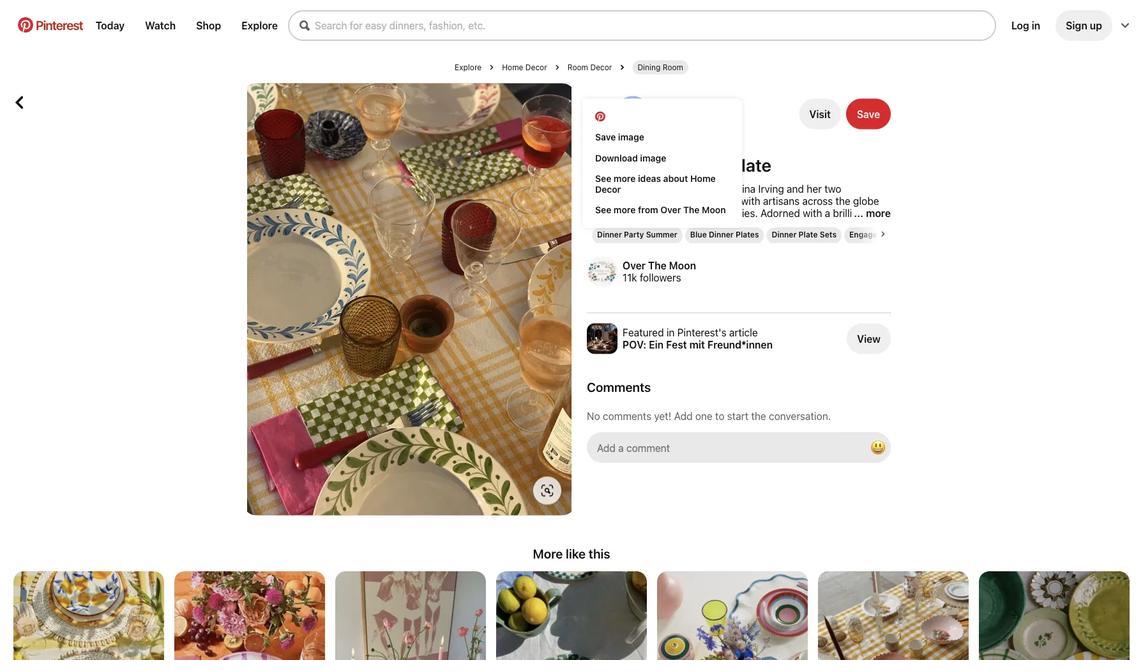 Task type: vqa. For each thing, say whether or not it's contained in the screenshot.
You.
no



Task type: describe. For each thing, give the bounding box(es) containing it.
more for see more ideas about
[[614, 173, 636, 184]]

dinner plate sets link
[[772, 230, 837, 239]]

save for save
[[857, 108, 881, 120]]

add
[[674, 410, 693, 422]]

up
[[1090, 19, 1103, 32]]

image for download image
[[640, 153, 667, 163]]

0 horizontal spatial anna
[[587, 154, 630, 175]]

shop link
[[191, 14, 226, 37]]

plate
[[820, 232, 843, 244]]

overthemoon.com
[[613, 134, 701, 147]]

blue down overthemoon.com button
[[633, 154, 669, 175]]

download
[[595, 153, 638, 163]]

view link
[[847, 324, 891, 354]]

download image button
[[595, 153, 730, 163]]

adorned
[[761, 207, 801, 219]]

homeware
[[631, 207, 679, 219]]

0 horizontal spatial home
[[502, 63, 524, 72]]

blue dinner plates link
[[691, 230, 759, 239]]

two yellow and blue plates sitting on top of a table next to glasses, silverware and utensils image
[[13, 572, 164, 661]]

sign up
[[1066, 19, 1103, 32]]

...
[[854, 207, 864, 219]]

today
[[96, 19, 125, 32]]

over the moon 11k followers
[[623, 260, 696, 284]]

in for log in
[[1032, 19, 1041, 32]]

... more
[[852, 207, 891, 219]]

download image
[[595, 153, 667, 163]]

home decor link
[[502, 63, 547, 72]]

watch link
[[140, 14, 181, 37]]

entirely
[[856, 232, 890, 244]]

pinterest
[[36, 17, 83, 32]]

0 vertical spatial home decor
[[502, 63, 547, 72]]

mit
[[690, 339, 705, 351]]

overthemoonwedding image
[[587, 257, 618, 287]]

moon inside over the moon 11k followers
[[669, 260, 696, 272]]

followers
[[640, 272, 681, 284]]

blue inside "founded by textile designer carolina irving and her two daughters, the label collaborates with artisans across the globe to curate homeware with rich stories. adorned with a brilliant cerulean trim, the anna blue dinner plate is crafted in portugal. due to the handmade quality of the ceramic, each plate is entirely one of a kind."
[[697, 219, 718, 232]]

no comments yet! add one to start the conversation.
[[587, 410, 831, 422]]

label
[[657, 195, 679, 207]]

conversation.
[[769, 410, 831, 422]]

dining
[[638, 63, 661, 72]]

stories.
[[724, 207, 758, 219]]

handmade
[[638, 232, 687, 244]]

1 horizontal spatial home decor
[[595, 173, 716, 195]]

2 horizontal spatial with
[[803, 207, 823, 219]]

trim,
[[630, 219, 651, 232]]

dinner party summer
[[597, 230, 678, 239]]

from
[[587, 134, 611, 147]]

save for save image
[[595, 132, 616, 142]]

across
[[803, 195, 833, 207]]

start
[[728, 410, 749, 422]]

ideas
[[638, 173, 661, 184]]

0 vertical spatial to
[[587, 207, 596, 219]]

visit button
[[800, 99, 841, 129]]

save image
[[595, 132, 645, 142]]

1 room from the left
[[568, 63, 588, 72]]

decor up daughters,
[[595, 184, 621, 195]]

yet!
[[654, 410, 672, 422]]

decor for home decor link
[[526, 63, 547, 72]]

ceramic,
[[753, 232, 793, 244]]

about
[[664, 173, 688, 184]]

0 vertical spatial the
[[684, 205, 700, 215]]

two
[[825, 183, 842, 195]]

explore for explore link to the left
[[242, 19, 278, 32]]

brilliant
[[833, 207, 867, 219]]

see more ideas about
[[595, 173, 691, 184]]

view
[[858, 333, 881, 345]]

like
[[566, 547, 586, 562]]

portugal.
[[836, 219, 878, 232]]

fest
[[666, 339, 687, 351]]

breadcrumb arrow image for room
[[620, 65, 625, 70]]

1 horizontal spatial is
[[846, 232, 853, 244]]

the table is set with pink and white plates, candles, and flowers in vases image
[[335, 572, 486, 661]]

overthemoon.com button
[[613, 134, 701, 147]]

more like this
[[533, 547, 611, 562]]

comments
[[587, 380, 651, 395]]

see for see more ideas about
[[595, 173, 612, 184]]

the table is set with dishes and utensils image
[[818, 572, 969, 661]]

breadcrumb arrow image for home
[[555, 65, 560, 70]]

irving
[[759, 183, 784, 195]]

from
[[638, 205, 659, 215]]

Search text field
[[315, 19, 995, 32]]

founded
[[587, 183, 628, 195]]

1 vertical spatial explore link
[[455, 63, 482, 72]]

summer
[[646, 230, 678, 239]]

pinterest logo image
[[595, 111, 606, 122]]

artisans
[[763, 195, 800, 207]]

anna blue dinner plate
[[587, 154, 772, 175]]

many plates and bowls are laid out on the table top, including one with green trim image
[[979, 572, 1130, 661]]

kind.
[[627, 244, 650, 256]]

image for save image
[[618, 132, 645, 142]]

dining room
[[638, 63, 684, 72]]

dinner party summer link
[[597, 230, 678, 239]]

crafted
[[790, 219, 823, 232]]

shop
[[196, 19, 221, 32]]

today link
[[91, 14, 130, 37]]

this
[[589, 547, 611, 562]]

sign up button
[[1056, 10, 1113, 41]]

two plates with forks and some lemons in bowls next to each other on a table image
[[496, 572, 647, 661]]

each
[[795, 232, 818, 244]]

the table is set with colorful plates and vases image
[[657, 572, 808, 661]]

rich
[[704, 207, 722, 219]]

article
[[730, 327, 758, 339]]



Task type: locate. For each thing, give the bounding box(es) containing it.
more
[[533, 547, 563, 562]]

quality
[[690, 232, 721, 244]]

0 horizontal spatial room
[[568, 63, 588, 72]]

decor for room decor link
[[591, 63, 612, 72]]

moon
[[702, 205, 726, 215], [669, 260, 696, 272]]

plate
[[731, 154, 772, 175], [753, 219, 777, 232], [799, 230, 818, 239]]

0 horizontal spatial of
[[607, 244, 616, 256]]

click to shop image
[[541, 485, 554, 497]]

pinterest button
[[10, 17, 91, 34]]

0 horizontal spatial home decor
[[502, 63, 547, 72]]

1 horizontal spatial of
[[723, 232, 733, 244]]

a left kind.
[[619, 244, 625, 256]]

image down overthemoon.com button
[[640, 153, 667, 163]]

1 vertical spatial see
[[595, 205, 612, 215]]

1 horizontal spatial over
[[661, 205, 681, 215]]

in inside "founded by textile designer carolina irving and her two daughters, the label collaborates with artisans across the globe to curate homeware with rich stories. adorned with a brilliant cerulean trim, the anna blue dinner plate is crafted in portugal. due to the handmade quality of the ceramic, each plate is entirely one of a kind."
[[825, 219, 834, 232]]

moon up blue dinner plates
[[702, 205, 726, 215]]

watch
[[145, 19, 176, 32]]

the down designer
[[684, 205, 700, 215]]

1 vertical spatial one
[[696, 410, 713, 422]]

1 vertical spatial explore
[[455, 63, 482, 72]]

0 vertical spatial in
[[1032, 19, 1041, 32]]

1 horizontal spatial explore
[[455, 63, 482, 72]]

explore left home decor link
[[455, 63, 482, 72]]

😃
[[871, 438, 886, 456]]

in inside featured in pinterest's article pov: ein fest mit freund*innen
[[667, 327, 675, 339]]

pov:
[[623, 339, 647, 351]]

0 vertical spatial over
[[661, 205, 681, 215]]

pinterest image
[[18, 17, 33, 32]]

carolina
[[718, 183, 756, 195]]

scroll image
[[881, 232, 886, 237]]

explore
[[242, 19, 278, 32], [455, 63, 482, 72]]

0 horizontal spatial explore
[[242, 19, 278, 32]]

1 horizontal spatial the
[[684, 205, 700, 215]]

blue down collaborates
[[697, 219, 718, 232]]

1 horizontal spatial one
[[696, 410, 713, 422]]

0 vertical spatial see
[[595, 173, 612, 184]]

1 horizontal spatial save
[[857, 108, 881, 120]]

1 vertical spatial the
[[648, 260, 667, 272]]

breadcrumb arrow image
[[489, 65, 495, 70], [555, 65, 560, 70], [620, 65, 625, 70]]

breadcrumb arrow image left home decor link
[[489, 65, 495, 70]]

3 breadcrumb arrow image from the left
[[620, 65, 625, 70]]

more like this button
[[533, 547, 611, 562]]

1 vertical spatial save
[[595, 132, 616, 142]]

freund*innen
[[708, 339, 773, 351]]

1 horizontal spatial in
[[825, 219, 834, 232]]

explore inside explore link
[[242, 19, 278, 32]]

0 vertical spatial explore link
[[237, 14, 283, 37]]

1 vertical spatial moon
[[669, 260, 696, 272]]

explore link
[[237, 14, 283, 37], [455, 63, 482, 72]]

one right add at the right of page
[[696, 410, 713, 422]]

0 vertical spatial home
[[502, 63, 524, 72]]

1 vertical spatial home
[[691, 173, 716, 184]]

0 horizontal spatial is
[[779, 219, 787, 232]]

1 see from the top
[[595, 173, 612, 184]]

to left curate
[[587, 207, 596, 219]]

1 vertical spatial image
[[640, 153, 667, 163]]

save inside button
[[857, 108, 881, 120]]

0 vertical spatial a
[[825, 207, 831, 219]]

list
[[8, 572, 1135, 661]]

over down kind.
[[623, 260, 646, 272]]

moon down handmade
[[669, 260, 696, 272]]

see for see more from over the moon
[[595, 205, 612, 215]]

plate inside "founded by textile designer carolina irving and her two daughters, the label collaborates with artisans across the globe to curate homeware with rich stories. adorned with a brilliant cerulean trim, the anna blue dinner plate is crafted in portugal. due to the handmade quality of the ceramic, each plate is entirely one of a kind."
[[753, 219, 777, 232]]

to
[[587, 207, 596, 219], [608, 232, 618, 244], [716, 410, 725, 422]]

log
[[1012, 19, 1030, 32]]

0 horizontal spatial breadcrumb arrow image
[[489, 65, 495, 70]]

in right ein
[[667, 327, 675, 339]]

to left start at the right of the page
[[716, 410, 725, 422]]

0 horizontal spatial the
[[648, 260, 667, 272]]

anna
[[587, 154, 630, 175], [671, 219, 695, 232]]

1 horizontal spatial anna
[[671, 219, 695, 232]]

search image
[[300, 20, 310, 31]]

log in button
[[1002, 10, 1051, 41]]

2 room from the left
[[663, 63, 684, 72]]

textile
[[645, 183, 672, 195]]

in inside log in button
[[1032, 19, 1041, 32]]

1 horizontal spatial explore link
[[455, 63, 482, 72]]

plates
[[736, 230, 759, 239]]

decor
[[526, 63, 547, 72], [591, 63, 612, 72], [595, 184, 621, 195]]

more for ... more
[[866, 207, 891, 219]]

0 horizontal spatial with
[[682, 207, 702, 219]]

1 breadcrumb arrow image from the left
[[489, 65, 495, 70]]

room right dining
[[663, 63, 684, 72]]

home
[[502, 63, 524, 72], [691, 173, 716, 184]]

over
[[661, 205, 681, 215], [623, 260, 646, 272]]

a table set with plates, glasses and napkins image
[[247, 83, 572, 515], [247, 83, 572, 516]]

11k
[[623, 272, 637, 284]]

explore left search image
[[242, 19, 278, 32]]

see
[[595, 173, 612, 184], [595, 205, 612, 215]]

0 vertical spatial moon
[[702, 205, 726, 215]]

log in
[[1012, 19, 1041, 32]]

featured in pinterest's article pov: ein fest mit freund*innen
[[623, 327, 773, 351]]

over inside over the moon 11k followers
[[623, 260, 646, 272]]

breadcrumb arrow image left dining
[[620, 65, 625, 70]]

breadcrumb arrow image left room decor
[[555, 65, 560, 70]]

explore for the bottom explore link
[[455, 63, 482, 72]]

0 horizontal spatial moon
[[669, 260, 696, 272]]

the table is set with flowers and fruit image
[[174, 572, 325, 661]]

is right "plate"
[[846, 232, 853, 244]]

2 horizontal spatial in
[[1032, 19, 1041, 32]]

1 horizontal spatial a
[[825, 207, 831, 219]]

anna inside "founded by textile designer carolina irving and her two daughters, the label collaborates with artisans across the globe to curate homeware with rich stories. adorned with a brilliant cerulean trim, the anna blue dinner plate is crafted in portugal. due to the handmade quality of the ceramic, each plate is entirely one of a kind."
[[671, 219, 695, 232]]

1 vertical spatial anna
[[671, 219, 695, 232]]

1 horizontal spatial breadcrumb arrow image
[[555, 65, 560, 70]]

save button
[[847, 99, 891, 129]]

over right "from"
[[661, 205, 681, 215]]

2 horizontal spatial to
[[716, 410, 725, 422]]

room
[[568, 63, 588, 72], [663, 63, 684, 72]]

2 breadcrumb arrow image from the left
[[555, 65, 560, 70]]

cerulean
[[587, 219, 627, 232]]

1 horizontal spatial home
[[691, 173, 716, 184]]

1 vertical spatial home decor
[[595, 173, 716, 195]]

save
[[857, 108, 881, 120], [595, 132, 616, 142]]

a up sets
[[825, 207, 831, 219]]

founded by textile designer carolina irving and her two daughters, the label collaborates with artisans across the globe to curate homeware with rich stories. adorned with a brilliant cerulean trim, the anna blue dinner plate is crafted in portugal. due to the handmade quality of the ceramic, each plate is entirely one of a kind.
[[587, 183, 890, 256]]

blue
[[633, 154, 669, 175], [697, 219, 718, 232], [691, 230, 707, 239]]

with
[[741, 195, 761, 207], [682, 207, 702, 219], [803, 207, 823, 219]]

a
[[825, 207, 831, 219], [619, 244, 625, 256]]

more for see more from over the moon
[[614, 205, 636, 215]]

collaborates
[[682, 195, 739, 207]]

her
[[807, 183, 822, 195]]

blue down rich
[[691, 230, 707, 239]]

comments
[[603, 410, 652, 422]]

1 vertical spatial a
[[619, 244, 625, 256]]

0 horizontal spatial a
[[619, 244, 625, 256]]

0 horizontal spatial save
[[595, 132, 616, 142]]

Add a comment field
[[598, 442, 855, 454]]

ein
[[649, 339, 664, 351]]

with left artisans
[[741, 195, 761, 207]]

party
[[624, 230, 644, 239]]

of left plates
[[723, 232, 733, 244]]

in
[[1032, 19, 1041, 32], [825, 219, 834, 232], [667, 327, 675, 339]]

more right ...
[[866, 207, 891, 219]]

2 vertical spatial to
[[716, 410, 725, 422]]

the
[[684, 205, 700, 215], [648, 260, 667, 272]]

due
[[587, 232, 606, 244]]

save right visit
[[857, 108, 881, 120]]

sets
[[820, 230, 837, 239]]

is left crafted
[[779, 219, 787, 232]]

see up cerulean
[[595, 205, 612, 215]]

2 horizontal spatial breadcrumb arrow image
[[620, 65, 625, 70]]

2 see from the top
[[595, 205, 612, 215]]

no
[[587, 410, 600, 422]]

more up trim,
[[614, 205, 636, 215]]

image
[[618, 132, 645, 142], [640, 153, 667, 163]]

1 vertical spatial in
[[825, 219, 834, 232]]

0 vertical spatial anna
[[587, 154, 630, 175]]

pinterest's
[[678, 327, 727, 339]]

more down download image
[[614, 173, 636, 184]]

see up daughters,
[[595, 173, 612, 184]]

dinner plate sets
[[772, 230, 837, 239]]

explore link left home decor link
[[455, 63, 482, 72]]

0 vertical spatial one
[[587, 244, 604, 256]]

0 vertical spatial save
[[857, 108, 881, 120]]

one inside "founded by textile designer carolina irving and her two daughters, the label collaborates with artisans across the globe to curate homeware with rich stories. adorned with a brilliant cerulean trim, the anna blue dinner plate is crafted in portugal. due to the handmade quality of the ceramic, each plate is entirely one of a kind."
[[587, 244, 604, 256]]

0 horizontal spatial explore link
[[237, 14, 283, 37]]

1 vertical spatial over
[[623, 260, 646, 272]]

anna down see more from over the moon
[[671, 219, 695, 232]]

save down pinterest logo
[[595, 132, 616, 142]]

decor left dining
[[591, 63, 612, 72]]

pov: ein fest mit freund*innen link
[[623, 339, 773, 351]]

pinterest link
[[10, 17, 91, 32]]

room right home decor link
[[568, 63, 588, 72]]

sign
[[1066, 19, 1088, 32]]

0 horizontal spatial over
[[623, 260, 646, 272]]

1 horizontal spatial room
[[663, 63, 684, 72]]

0 vertical spatial explore
[[242, 19, 278, 32]]

and
[[787, 183, 804, 195]]

decor left room decor link
[[526, 63, 547, 72]]

in right crafted
[[825, 219, 834, 232]]

see more from over the moon
[[595, 205, 726, 215]]

0 horizontal spatial in
[[667, 327, 675, 339]]

😃 button
[[587, 433, 891, 463], [866, 435, 891, 461]]

0 horizontal spatial one
[[587, 244, 604, 256]]

image up download image
[[618, 132, 645, 142]]

1 vertical spatial to
[[608, 232, 618, 244]]

designer
[[675, 183, 715, 195]]

of right due
[[607, 244, 616, 256]]

to right due
[[608, 232, 618, 244]]

explore link left search image
[[237, 14, 283, 37]]

blue dinner plates
[[691, 230, 759, 239]]

0 horizontal spatial to
[[587, 207, 596, 219]]

one up overthemoonwedding icon
[[587, 244, 604, 256]]

1 horizontal spatial with
[[741, 195, 761, 207]]

1 horizontal spatial to
[[608, 232, 618, 244]]

with left rich
[[682, 207, 702, 219]]

in right log
[[1032, 19, 1041, 32]]

with up dinner plate sets
[[803, 207, 823, 219]]

the inside over the moon 11k followers
[[648, 260, 667, 272]]

1 horizontal spatial moon
[[702, 205, 726, 215]]

in for featured in pinterest's article pov: ein fest mit freund*innen
[[667, 327, 675, 339]]

the down kind.
[[648, 260, 667, 272]]

the
[[640, 195, 655, 207], [836, 195, 851, 207], [653, 219, 668, 232], [620, 232, 635, 244], [735, 232, 750, 244], [752, 410, 767, 422]]

over the moon link
[[623, 260, 696, 272]]

0 vertical spatial image
[[618, 132, 645, 142]]

anna up founded
[[587, 154, 630, 175]]

2 vertical spatial in
[[667, 327, 675, 339]]

curate
[[599, 207, 629, 219]]

dinner inside "founded by textile designer carolina irving and her two daughters, the label collaborates with artisans across the globe to curate homeware with rich stories. adorned with a brilliant cerulean trim, the anna blue dinner plate is crafted in portugal. due to the handmade quality of the ceramic, each plate is entirely one of a kind."
[[720, 219, 751, 232]]

globe
[[854, 195, 880, 207]]

home decor
[[502, 63, 547, 72], [595, 173, 716, 195]]

featured
[[623, 327, 664, 339]]

save image button
[[595, 132, 730, 142]]

dining room link
[[638, 63, 684, 72]]



